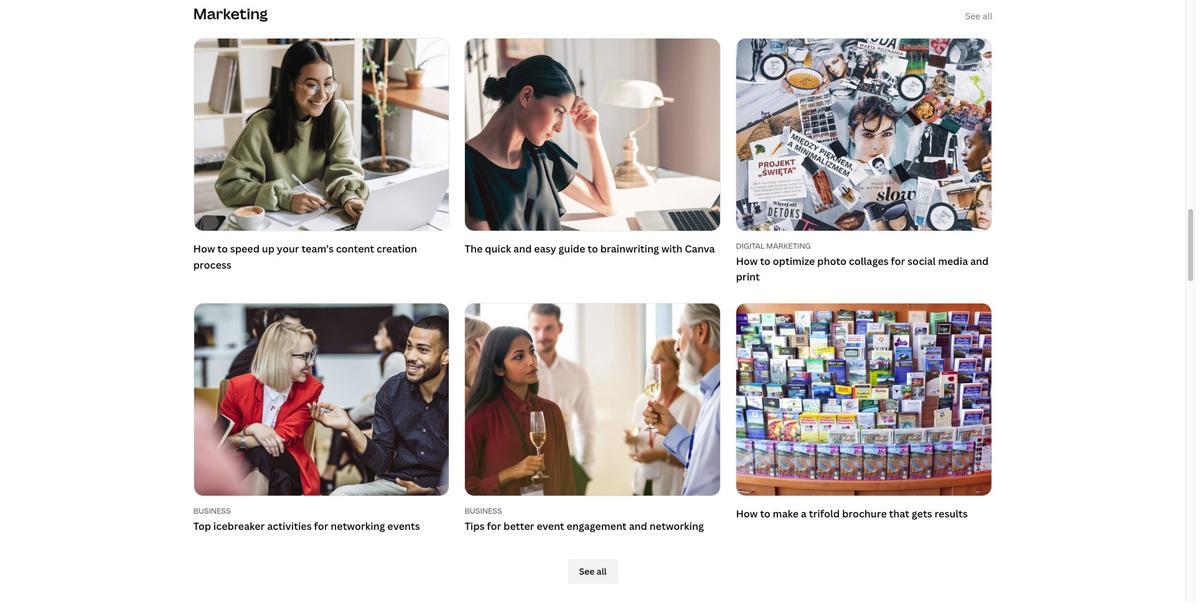 Task type: describe. For each thing, give the bounding box(es) containing it.
and inside business tips for better event engagement and networking
[[629, 520, 647, 533]]

networking inside 'business top icebreaker activities for networking events'
[[331, 520, 385, 533]]

see
[[965, 10, 981, 22]]

up
[[262, 242, 275, 256]]

quick
[[485, 242, 511, 256]]

all
[[983, 10, 993, 22]]

how to speed up your team's content creation process link
[[193, 38, 450, 276]]

how to speed up your team's content creation process
[[193, 242, 417, 272]]

the quick and easy guide to brainwriting with canva link
[[465, 38, 721, 260]]

gets
[[912, 507, 932, 521]]

to inside how to speed up your team's content creation process
[[217, 242, 228, 256]]

optimize
[[773, 255, 815, 268]]

results
[[935, 507, 968, 521]]

for inside digital marketing how to optimize photo collages for social media and print
[[891, 255, 905, 268]]

for inside business tips for better event engagement and networking
[[487, 520, 501, 533]]

icebreaker
[[213, 520, 265, 533]]

business link for networking
[[193, 506, 450, 517]]

how to make a trifold brochure that gets results
[[736, 507, 968, 521]]

business for top
[[193, 506, 231, 517]]

top icebreaker activities for networking events link
[[193, 519, 450, 535]]

image1 image
[[194, 39, 449, 231]]

media
[[938, 255, 968, 268]]

and inside the quick and easy guide to brainwriting with canva link
[[513, 242, 532, 256]]

to right guide
[[588, 242, 598, 256]]

networking inside business tips for better event engagement and networking
[[650, 520, 704, 533]]

content
[[336, 242, 374, 256]]

brochure
[[842, 507, 887, 521]]

guide
[[559, 242, 585, 256]]

see all
[[965, 10, 993, 22]]

digital marketing link
[[736, 241, 993, 252]]

make
[[773, 507, 799, 521]]

speed
[[230, 242, 260, 256]]

the
[[465, 242, 483, 256]]

tips
[[465, 520, 485, 533]]

the quick and easy guide to brainwriting with canva
[[465, 242, 715, 256]]

how for how to speed up your team's content creation process
[[193, 242, 215, 256]]



Task type: vqa. For each thing, say whether or not it's contained in the screenshot.
menu bar at the top of page
no



Task type: locate. For each thing, give the bounding box(es) containing it.
engagement
[[567, 520, 627, 533]]

easy
[[534, 242, 556, 256]]

that
[[889, 507, 910, 521]]

tips for better event engagement and networking link
[[465, 519, 721, 535]]

how inside how to speed up your team's content creation process
[[193, 242, 215, 256]]

marketing
[[193, 3, 268, 24]]

1 horizontal spatial business link
[[465, 506, 721, 517]]

business for tips
[[465, 506, 502, 517]]

and inside digital marketing how to optimize photo collages for social media and print
[[971, 255, 989, 268]]

to inside digital marketing how to optimize photo collages for social media and print
[[760, 255, 771, 268]]

marketing
[[766, 241, 811, 252]]

0 horizontal spatial business link
[[193, 506, 450, 517]]

business link up engagement
[[465, 506, 721, 517]]

better
[[504, 520, 534, 533]]

for right tips
[[487, 520, 501, 533]]

business inside 'business top icebreaker activities for networking events'
[[193, 506, 231, 517]]

1 horizontal spatial business
[[465, 506, 502, 517]]

creation
[[377, 242, 417, 256]]

events
[[387, 520, 420, 533]]

2 horizontal spatial and
[[971, 255, 989, 268]]

team's
[[302, 242, 334, 256]]

business link up top icebreaker activities for networking events link
[[193, 506, 450, 517]]

networking
[[331, 520, 385, 533], [650, 520, 704, 533]]

for inside 'business top icebreaker activities for networking events'
[[314, 520, 328, 533]]

0 horizontal spatial for
[[314, 520, 328, 533]]

1 networking from the left
[[331, 520, 385, 533]]

photo
[[817, 255, 847, 268]]

and
[[513, 242, 532, 256], [971, 255, 989, 268], [629, 520, 647, 533]]

how for how to make a trifold brochure that gets results
[[736, 507, 758, 521]]

and right engagement
[[629, 520, 647, 533]]

and right media on the top right
[[971, 255, 989, 268]]

brainwriting
[[600, 242, 659, 256]]

1 horizontal spatial and
[[629, 520, 647, 533]]

social
[[908, 255, 936, 268]]

activities
[[267, 520, 312, 533]]

with
[[662, 242, 683, 256]]

how up process
[[193, 242, 215, 256]]

canva
[[685, 242, 715, 256]]

how inside digital marketing how to optimize photo collages for social media and print
[[736, 255, 758, 268]]

how to make a trifold brochure that gets results link
[[736, 303, 993, 525]]

for right activities
[[314, 520, 328, 533]]

business inside business tips for better event engagement and networking
[[465, 506, 502, 517]]

how to optimize photo collages for social media and print link
[[736, 254, 993, 286]]

2 networking from the left
[[650, 520, 704, 533]]

print
[[736, 270, 760, 284]]

your
[[277, 242, 299, 256]]

to down digital
[[760, 255, 771, 268]]

for
[[891, 255, 905, 268], [314, 520, 328, 533], [487, 520, 501, 533]]

0 horizontal spatial and
[[513, 242, 532, 256]]

digital marketing how to optimize photo collages for social media and print
[[736, 241, 989, 284]]

collages
[[849, 255, 889, 268]]

trifold
[[809, 507, 840, 521]]

and left the easy
[[513, 242, 532, 256]]

business top icebreaker activities for networking events
[[193, 506, 420, 533]]

1 horizontal spatial networking
[[650, 520, 704, 533]]

business tips for better event engagement and networking
[[465, 506, 704, 533]]

1 business link from the left
[[193, 506, 450, 517]]

0 horizontal spatial networking
[[331, 520, 385, 533]]

1 horizontal spatial for
[[487, 520, 501, 533]]

a
[[801, 507, 807, 521]]

process
[[193, 258, 231, 272]]

2 horizontal spatial for
[[891, 255, 905, 268]]

how left make
[[736, 507, 758, 521]]

2 business from the left
[[465, 506, 502, 517]]

digital
[[736, 241, 765, 252]]

to left make
[[760, 507, 771, 521]]

how down digital
[[736, 255, 758, 268]]

0 horizontal spatial business
[[193, 506, 231, 517]]

business up tips
[[465, 506, 502, 517]]

top
[[193, 520, 211, 533]]

how
[[193, 242, 215, 256], [736, 255, 758, 268], [736, 507, 758, 521]]

1 business from the left
[[193, 506, 231, 517]]

for left social
[[891, 255, 905, 268]]

see all link
[[965, 9, 993, 23]]

2 business link from the left
[[465, 506, 721, 517]]

business up top
[[193, 506, 231, 517]]

business link for engagement
[[465, 506, 721, 517]]

business
[[193, 506, 231, 517], [465, 506, 502, 517]]

business link
[[193, 506, 450, 517], [465, 506, 721, 517]]

to
[[217, 242, 228, 256], [588, 242, 598, 256], [760, 255, 771, 268], [760, 507, 771, 521]]

to up process
[[217, 242, 228, 256]]

event
[[537, 520, 564, 533]]



